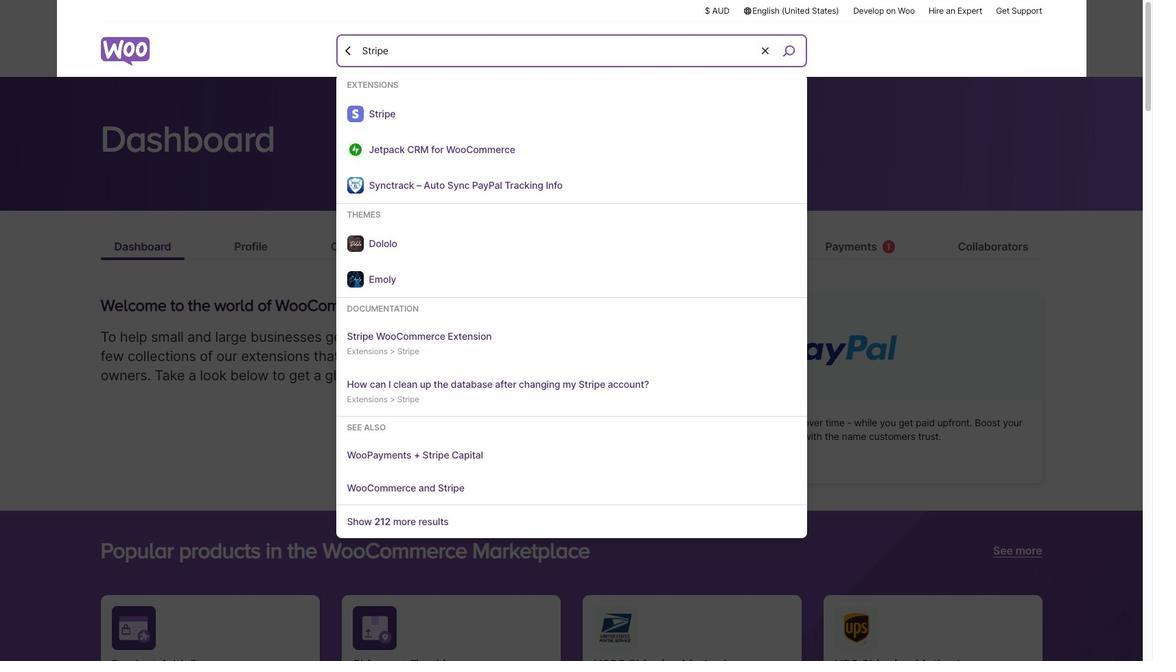 Task type: locate. For each thing, give the bounding box(es) containing it.
2 group from the top
[[336, 209, 807, 298]]

None search field
[[336, 34, 807, 538]]

list box
[[336, 80, 807, 538]]

group
[[336, 80, 807, 204], [336, 209, 807, 298], [336, 303, 807, 417], [336, 422, 807, 505]]

1 group from the top
[[336, 80, 807, 204]]

3 group from the top
[[336, 303, 807, 417]]

close search image
[[342, 44, 355, 57]]

4 group from the top
[[336, 422, 807, 505]]

Find extensions, themes, guides, and more… search field
[[359, 36, 760, 65]]



Task type: vqa. For each thing, say whether or not it's contained in the screenshot.
bottom external link IMAGE
no



